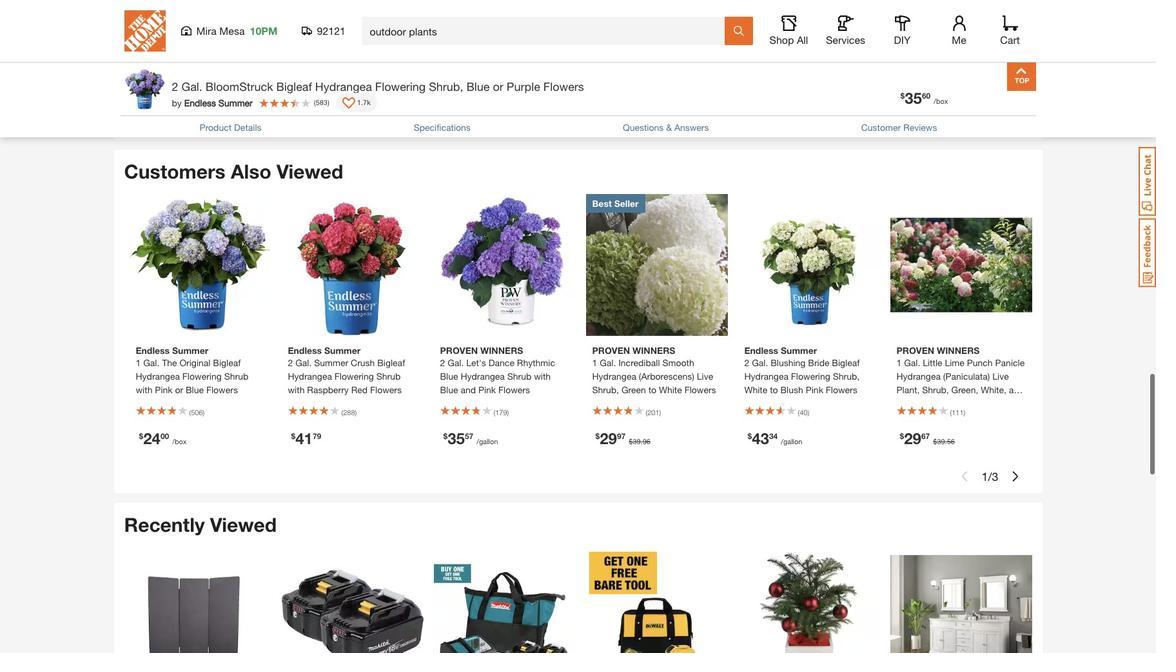 Task type: vqa. For each thing, say whether or not it's contained in the screenshot.
and
yes



Task type: locate. For each thing, give the bounding box(es) containing it.
gal. inside endless summer 1 gal. the original bigleaf hydrangea flowering shrub with pink or blue flowers
[[143, 357, 160, 368]]

1 horizontal spatial /gallon
[[781, 437, 803, 446]]

white inside proven winners 1 gal. incrediball smooth hydrangea (arborescens) live shrub, green to white flowers
[[659, 385, 682, 396]]

) for proven winners 1 gal. incrediball smooth hydrangea (arborescens) live shrub, green to white flowers
[[660, 408, 661, 417]]

2 for endless summer 2 gal. blushing bride bigleaf hydrangea flowering shrub, white to blush pink flowers
[[745, 357, 750, 368]]

pink down the
[[155, 385, 173, 396]]

hydrangea up green
[[592, 371, 637, 382]]

flowers up ( 179 )
[[499, 385, 530, 396]]

1 up the plant,
[[897, 357, 902, 368]]

live inside proven winners 1 gal. incrediball smooth hydrangea (arborescens) live shrub, green to white flowers
[[697, 371, 714, 382]]

1 . from the left
[[641, 437, 643, 446]]

flowers down original
[[206, 385, 238, 396]]

flowering down bride
[[791, 371, 831, 382]]

$ left 97
[[596, 432, 600, 441]]

bigleaf
[[276, 79, 312, 94], [213, 357, 241, 368], [377, 357, 405, 368], [832, 357, 860, 368]]

( for proven winners 1 gal. incrediball smooth hydrangea (arborescens) live shrub, green to white flowers
[[646, 408, 648, 417]]

$ right the 67
[[933, 437, 937, 446]]

or
[[493, 79, 504, 94], [175, 385, 183, 396]]

and right white,
[[1009, 385, 1025, 396]]

summer inside endless summer 1 gal. the original bigleaf hydrangea flowering shrub with pink or blue flowers
[[172, 345, 208, 356]]

2 inside endless summer 2 gal. blushing bride bigleaf hydrangea flowering shrub, white to blush pink flowers
[[745, 357, 750, 368]]

winners up lime
[[937, 345, 980, 356]]

2 inside "proven winners 2 gal. let's dance rhythmic blue hydrangea shrub with blue and pink flowers"
[[440, 357, 445, 368]]

.
[[641, 437, 643, 446], [945, 437, 947, 446]]

96
[[643, 437, 651, 446]]

bigleaf inside endless summer 2 gal. summer crush bigleaf hydrangea flowering shrub with raspberry red flowers
[[377, 357, 405, 368]]

18v lxt lithium-ion high capacity battery pack 5.0 ah with led charge level indicator (2-pack) image
[[282, 548, 423, 653]]

bigleaf inside endless summer 1 gal. the original bigleaf hydrangea flowering shrub with pink or blue flowers
[[213, 357, 241, 368]]

and
[[461, 385, 476, 396], [1009, 385, 1025, 396]]

endless inside endless summer 2 gal. blushing bride bigleaf hydrangea flowering shrub, white to blush pink flowers
[[745, 345, 779, 356]]

disease resistant, low maintenance
[[362, 107, 531, 119], [816, 107, 986, 119]]

common
[[134, 24, 180, 36]]

winners up dance
[[481, 345, 523, 356]]

0 horizontal spatial .
[[641, 437, 643, 446]]

( down the green,
[[950, 408, 952, 417]]

1 horizontal spatial low
[[589, 107, 608, 119]]

201
[[648, 408, 660, 417]]

none listed
[[134, 107, 190, 119]]

1 for 1 gal. the original bigleaf hydrangea flowering shrub with pink or blue flowers
[[136, 357, 141, 368]]

flowering inside endless summer 2 gal. blushing bride bigleaf hydrangea flowering shrub, white to blush pink flowers
[[791, 371, 831, 382]]

live
[[697, 371, 714, 382], [993, 371, 1009, 382]]

92121 button
[[302, 25, 346, 37]]

1 vertical spatial or
[[175, 385, 183, 396]]

gal. up raspberry
[[296, 357, 312, 368]]

34
[[769, 432, 778, 441]]

proven inside proven winners 1 gal. little lime punch panicle hydrangea (paniculata) live plant, shrub, green, white, and pink flowers
[[897, 345, 935, 356]]

0 horizontal spatial resistant,
[[401, 107, 447, 119]]

proven up little
[[897, 345, 935, 356]]

1 vertical spatial /box
[[172, 437, 187, 446]]

maintenance
[[472, 107, 531, 119], [611, 107, 670, 119], [926, 107, 986, 119]]

$ left 00
[[139, 432, 143, 441]]

2 horizontal spatial proven
[[897, 345, 935, 356]]

/gallon inside $ 35 57 /gallon
[[477, 437, 498, 446]]

hydrangea inside endless summer 2 gal. summer crush bigleaf hydrangea flowering shrub with raspberry red flowers
[[288, 371, 332, 382]]

shrub, inside endless summer 2 gal. blushing bride bigleaf hydrangea flowering shrub, white to blush pink flowers
[[833, 371, 860, 382]]

or down the
[[175, 385, 183, 396]]

$ for $ 35 57 /gallon
[[443, 432, 448, 441]]

shrub, inside proven winners 1 gal. incrediball smooth hydrangea (arborescens) live shrub, green to white flowers
[[592, 385, 619, 396]]

gal. left incrediball
[[600, 357, 616, 368]]

1 live from the left
[[697, 371, 714, 382]]

$ for $ 24 00 /box
[[139, 432, 143, 441]]

gal. for endless summer 1 gal. the original bigleaf hydrangea flowering shrub with pink or blue flowers
[[143, 357, 160, 368]]

1 horizontal spatial /box
[[934, 97, 948, 105]]

gal. inside "proven winners 2 gal. let's dance rhythmic blue hydrangea shrub with blue and pink flowers"
[[448, 357, 464, 368]]

and inside "proven winners 2 gal. let's dance rhythmic blue hydrangea shrub with blue and pink flowers"
[[461, 385, 476, 396]]

2 horizontal spatial low
[[904, 107, 923, 119]]

proven inside proven winners 1 gal. incrediball smooth hydrangea (arborescens) live shrub, green to white flowers
[[592, 345, 630, 356]]

1 horizontal spatial with
[[288, 385, 305, 396]]

3 winners from the left
[[937, 345, 980, 356]]

gal. left blushing
[[752, 357, 768, 368]]

1 gal. the original bigleaf hydrangea flowering shrub with pink or blue flowers image
[[129, 194, 271, 336]]

0 vertical spatial 35
[[905, 89, 922, 107]]

gal. left the
[[143, 357, 160, 368]]

gal. inside endless summer 2 gal. summer crush bigleaf hydrangea flowering shrub with raspberry red flowers
[[296, 357, 312, 368]]

flowers right purple at the left top
[[544, 79, 584, 94]]

1 29 from the left
[[600, 430, 617, 448]]

fresh norfolk island pine indoor plant in 4 in. decor pot, avg. shipping height 10 in. tall image
[[738, 548, 880, 653]]

0 horizontal spatial maintenance
[[472, 107, 531, 119]]

$ inside $ 35 57 /gallon
[[443, 432, 448, 441]]

flowers
[[544, 79, 584, 94], [206, 385, 238, 396], [370, 385, 402, 396], [499, 385, 530, 396], [685, 385, 716, 396], [826, 385, 858, 396], [917, 398, 949, 409]]

1 shrub from the left
[[224, 371, 248, 382]]

0 horizontal spatial winners
[[481, 345, 523, 356]]

1 horizontal spatial 35
[[905, 89, 922, 107]]

1 left incrediball
[[592, 357, 597, 368]]

1 disease from the left
[[362, 107, 398, 119]]

diy
[[894, 34, 911, 46]]

29 for 1 gal. incrediball smooth hydrangea (arborescens) live shrub, green to white flowers
[[600, 430, 617, 448]]

2 inside endless summer 2 gal. summer crush bigleaf hydrangea flowering shrub with raspberry red flowers
[[288, 357, 293, 368]]

( for endless summer 1 gal. the original bigleaf hydrangea flowering shrub with pink or blue flowers
[[189, 408, 191, 417]]

winners inside proven winners 1 gal. incrediball smooth hydrangea (arborescens) live shrub, green to white flowers
[[633, 345, 676, 356]]

35
[[905, 89, 922, 107], [448, 430, 465, 448]]

2 low from the left
[[589, 107, 608, 119]]

flowering up red on the left bottom of the page
[[335, 371, 374, 382]]

proven
[[440, 345, 478, 356], [592, 345, 630, 356], [897, 345, 935, 356]]

39 left "56"
[[937, 437, 945, 446]]

What can we help you find today? search field
[[370, 17, 724, 45]]

original
[[180, 357, 211, 368]]

57
[[465, 432, 474, 441]]

resistant, up specifications
[[401, 107, 447, 119]]

1 horizontal spatial live
[[993, 371, 1009, 382]]

disease resistant, low maintenance up specifications
[[362, 107, 531, 119]]

with for 41
[[288, 385, 305, 396]]

hydrangea up the plant,
[[897, 371, 941, 382]]

$ for $ 29 67 $ 39 . 56
[[900, 432, 904, 441]]

$ for $ 35 60 /box
[[901, 91, 905, 101]]

bigleaf right crush
[[377, 357, 405, 368]]

(arborescens)
[[639, 371, 695, 382]]

cart
[[1001, 34, 1020, 46]]

endless for /gallon
[[745, 345, 779, 356]]

resistant,
[[401, 107, 447, 119], [855, 107, 901, 119]]

1 horizontal spatial shrub
[[376, 371, 401, 382]]

1 horizontal spatial 29
[[904, 430, 922, 448]]

/box inside $ 35 60 /box
[[934, 97, 948, 105]]

with for /gallon
[[534, 371, 551, 382]]

$ left 34
[[748, 432, 752, 441]]

2 disease resistant, low maintenance from the left
[[816, 107, 986, 119]]

hydrangea down blushing
[[745, 371, 789, 382]]

29 left "56"
[[904, 430, 922, 448]]

with up 24
[[136, 385, 152, 396]]

2 live from the left
[[993, 371, 1009, 382]]

endless inside endless summer 1 gal. the original bigleaf hydrangea flowering shrub with pink or blue flowers
[[136, 345, 170, 356]]

resistant, up 'customer'
[[855, 107, 901, 119]]

( down green
[[646, 408, 648, 417]]

. inside $ 29 67 $ 39 . 56
[[945, 437, 947, 446]]

to right green
[[649, 385, 657, 396]]

pink right blush
[[806, 385, 824, 396]]

(paniculata)
[[944, 371, 990, 382]]

$ left 57
[[443, 432, 448, 441]]

maintenance down 60
[[926, 107, 986, 119]]

flowers inside proven winners 1 gal. little lime punch panicle hydrangea (paniculata) live plant, shrub, green, white, and pink flowers
[[917, 398, 949, 409]]

flowering
[[375, 79, 426, 94], [182, 371, 222, 382], [335, 371, 374, 382], [791, 371, 831, 382]]

( up $ 35 57 /gallon
[[494, 408, 495, 417]]

gal.
[[182, 79, 202, 94], [143, 357, 160, 368], [296, 357, 312, 368], [448, 357, 464, 368], [600, 357, 616, 368], [752, 357, 768, 368], [904, 357, 921, 368]]

flowers right red on the left bottom of the page
[[370, 385, 402, 396]]

. inside $ 29 97 $ 39 . 96
[[641, 437, 643, 446]]

winners inside "proven winners 2 gal. let's dance rhythmic blue hydrangea shrub with blue and pink flowers"
[[481, 345, 523, 356]]

summer for /gallon
[[781, 345, 817, 356]]

3 maintenance from the left
[[926, 107, 986, 119]]

/box
[[934, 97, 948, 105], [172, 437, 187, 446]]

to
[[649, 385, 657, 396], [770, 385, 778, 396]]

2 and from the left
[[1009, 385, 1025, 396]]

( for proven winners 2 gal. let's dance rhythmic blue hydrangea shrub with blue and pink flowers
[[494, 408, 495, 417]]

with
[[534, 371, 551, 382], [136, 385, 152, 396], [288, 385, 305, 396]]

1 proven from the left
[[440, 345, 478, 356]]

to inside proven winners 1 gal. incrediball smooth hydrangea (arborescens) live shrub, green to white flowers
[[649, 385, 657, 396]]

or left purple at the left top
[[493, 79, 504, 94]]

summer up blushing
[[781, 345, 817, 356]]

and down the "let's"
[[461, 385, 476, 396]]

me button
[[939, 15, 980, 46]]

winners for lime
[[937, 345, 980, 356]]

1 to from the left
[[649, 385, 657, 396]]

flowering up specifications
[[375, 79, 426, 94]]

2 horizontal spatial winners
[[937, 345, 980, 356]]

0 horizontal spatial 35
[[448, 430, 465, 448]]

display image
[[342, 97, 355, 110]]

hydrangea inside proven winners 1 gal. incrediball smooth hydrangea (arborescens) live shrub, green to white flowers
[[592, 371, 637, 382]]

1 horizontal spatial proven
[[592, 345, 630, 356]]

/box right 00
[[172, 437, 187, 446]]

( 201 )
[[646, 408, 661, 417]]

winners up incrediball
[[633, 345, 676, 356]]

with inside endless summer 2 gal. summer crush bigleaf hydrangea flowering shrub with raspberry red flowers
[[288, 385, 305, 396]]

proven inside "proven winners 2 gal. let's dance rhythmic blue hydrangea shrub with blue and pink flowers"
[[440, 345, 478, 356]]

to inside endless summer 2 gal. blushing bride bigleaf hydrangea flowering shrub, white to blush pink flowers
[[770, 385, 778, 396]]

1 horizontal spatial disease resistant, low maintenance
[[816, 107, 986, 119]]

1 and from the left
[[461, 385, 476, 396]]

1 inside proven winners 1 gal. little lime punch panicle hydrangea (paniculata) live plant, shrub, green, white, and pink flowers
[[897, 357, 902, 368]]

1 39 from the left
[[633, 437, 641, 446]]

/
[[988, 469, 992, 484]]

0 horizontal spatial to
[[649, 385, 657, 396]]

0 horizontal spatial 29
[[600, 430, 617, 448]]

disease resistant, low maintenance up customer reviews
[[816, 107, 986, 119]]

me
[[952, 34, 967, 46]]

0 horizontal spatial live
[[697, 371, 714, 382]]

white down (arborescens)
[[659, 385, 682, 396]]

( for endless summer 2 gal. summer crush bigleaf hydrangea flowering shrub with raspberry red flowers
[[342, 408, 343, 417]]

hydrangea inside "proven winners 2 gal. let's dance rhythmic blue hydrangea shrub with blue and pink flowers"
[[461, 371, 505, 382]]

1 / 3
[[982, 469, 999, 484]]

hydrangea up display image
[[315, 79, 372, 94]]

summer up crush
[[324, 345, 361, 356]]

shop all
[[770, 34, 808, 46]]

$ for $ 41 79
[[291, 432, 296, 441]]

. right the 67
[[945, 437, 947, 446]]

111
[[952, 408, 964, 417]]

$ left 79 at the left of page
[[291, 432, 296, 441]]

answers
[[675, 122, 709, 133]]

endless up the
[[136, 345, 170, 356]]

shrub inside "proven winners 2 gal. let's dance rhythmic blue hydrangea shrub with blue and pink flowers"
[[507, 371, 532, 382]]

1 horizontal spatial to
[[770, 385, 778, 396]]

hydrangea up raspberry
[[288, 371, 332, 382]]

customer
[[862, 122, 901, 133]]

2 proven from the left
[[592, 345, 630, 356]]

2 horizontal spatial shrub
[[507, 371, 532, 382]]

hydrangea down the "let's"
[[461, 371, 505, 382]]

winners
[[481, 345, 523, 356], [633, 345, 676, 356], [937, 345, 980, 356]]

39 left 96
[[633, 437, 641, 446]]

1 horizontal spatial and
[[1009, 385, 1025, 396]]

to left blush
[[770, 385, 778, 396]]

0 horizontal spatial disease
[[362, 107, 398, 119]]

gal. for endless summer 2 gal. summer crush bigleaf hydrangea flowering shrub with raspberry red flowers
[[296, 357, 312, 368]]

reclaim 66 in. slate gray 3-panel room divider image
[[129, 548, 271, 653]]

flowers inside endless summer 2 gal. blushing bride bigleaf hydrangea flowering shrub, white to blush pink flowers
[[826, 385, 858, 396]]

2 resistant, from the left
[[855, 107, 901, 119]]

3 shrub from the left
[[507, 371, 532, 382]]

2 horizontal spatial maintenance
[[926, 107, 986, 119]]

$ 35 60 /box
[[901, 89, 948, 107]]

gal. left little
[[904, 357, 921, 368]]

hydrangea inside endless summer 1 gal. the original bigleaf hydrangea flowering shrub with pink or blue flowers
[[136, 371, 180, 382]]

1 horizontal spatial maintenance
[[611, 107, 670, 119]]

endless for /box
[[136, 345, 170, 356]]

endless up raspberry
[[288, 345, 322, 356]]

blue
[[467, 79, 490, 94], [440, 371, 458, 382], [186, 385, 204, 396], [440, 385, 458, 396]]

$ inside $ 24 00 /box
[[139, 432, 143, 441]]

hydrangea down services
[[816, 51, 866, 64]]

crush
[[351, 357, 375, 368]]

1 left the
[[136, 357, 141, 368]]

also
[[231, 160, 271, 183]]

proven up the "let's"
[[440, 345, 478, 356]]

gal. inside proven winners 1 gal. little lime punch panicle hydrangea (paniculata) live plant, shrub, green, white, and pink flowers
[[904, 357, 921, 368]]

0 horizontal spatial with
[[136, 385, 152, 396]]

proven for let's
[[440, 345, 478, 356]]

endless summer 1 gal. the original bigleaf hydrangea flowering shrub with pink or blue flowers
[[136, 345, 248, 396]]

0 horizontal spatial disease resistant, low maintenance
[[362, 107, 531, 119]]

shrub inside endless summer 1 gal. the original bigleaf hydrangea flowering shrub with pink or blue flowers
[[224, 371, 248, 382]]

39 inside $ 29 67 $ 39 . 56
[[937, 437, 945, 446]]

winners for smooth
[[633, 345, 676, 356]]

winners inside proven winners 1 gal. little lime punch panicle hydrangea (paniculata) live plant, shrub, green, white, and pink flowers
[[937, 345, 980, 356]]

1 winners from the left
[[481, 345, 523, 356]]

( down blush
[[798, 408, 800, 417]]

60
[[922, 91, 931, 101]]

hydrangea inside proven winners 1 gal. little lime punch panicle hydrangea (paniculata) live plant, shrub, green, white, and pink flowers
[[897, 371, 941, 382]]

shop
[[770, 34, 794, 46]]

$ left 60
[[901, 91, 905, 101]]

lime
[[945, 357, 965, 368]]

2 39 from the left
[[937, 437, 945, 446]]

$ for $ 43 34 /gallon
[[748, 432, 752, 441]]

dance
[[489, 357, 515, 368]]

( down raspberry
[[342, 408, 343, 417]]

2 . from the left
[[945, 437, 947, 446]]

customer reviews
[[862, 122, 937, 133]]

gal. inside proven winners 1 gal. incrediball smooth hydrangea (arborescens) live shrub, green to white flowers
[[600, 357, 616, 368]]

maintenance down purple at the left top
[[472, 107, 531, 119]]

with for /box
[[136, 385, 152, 396]]

white left blush
[[745, 385, 768, 396]]

flowers down bride
[[826, 385, 858, 396]]

2 /gallon from the left
[[781, 437, 803, 446]]

1 gal. little lime punch panicle hydrangea (paniculata) live plant, shrub, green, white, and pink flowers image
[[890, 194, 1032, 336]]

29 left 96
[[600, 430, 617, 448]]

0 horizontal spatial proven
[[440, 345, 478, 356]]

with left raspberry
[[288, 385, 305, 396]]

reviews
[[904, 122, 937, 133]]

2 29 from the left
[[904, 430, 922, 448]]

1 white from the left
[[659, 385, 682, 396]]

this is the first slide image
[[960, 472, 970, 482]]

35 for $ 35 60 /box
[[905, 89, 922, 107]]

endless summer 2 gal. summer crush bigleaf hydrangea flowering shrub with raspberry red flowers
[[288, 345, 405, 396]]

/gallon right 57
[[477, 437, 498, 446]]

$ 43 34 /gallon
[[748, 430, 803, 448]]

$ inside $ 41 79
[[291, 432, 296, 441]]

gal. up by
[[182, 79, 202, 94]]

39 for shrub,
[[937, 437, 945, 446]]

$ 24 00 /box
[[139, 430, 187, 448]]

1 low from the left
[[450, 107, 469, 119]]

bigleaf inside endless summer 2 gal. blushing bride bigleaf hydrangea flowering shrub, white to blush pink flowers
[[832, 357, 860, 368]]

shrub,
[[429, 79, 463, 94], [833, 371, 860, 382], [592, 385, 619, 396], [922, 385, 949, 396]]

services
[[826, 34, 866, 46]]

summer down bloomstruck
[[219, 97, 253, 108]]

0 horizontal spatial shrub
[[224, 371, 248, 382]]

/gallon inside $ 43 34 /gallon
[[781, 437, 803, 446]]

$
[[901, 91, 905, 101], [139, 432, 143, 441], [291, 432, 296, 441], [443, 432, 448, 441], [596, 432, 600, 441], [748, 432, 752, 441], [900, 432, 904, 441], [629, 437, 633, 446], [933, 437, 937, 446]]

3 proven from the left
[[897, 345, 935, 356]]

incrediball
[[619, 357, 660, 368]]

1 horizontal spatial disease
[[816, 107, 852, 119]]

pink up ( 179 )
[[479, 385, 496, 396]]

2 winners from the left
[[633, 345, 676, 356]]

summer up original
[[172, 345, 208, 356]]

29
[[600, 430, 617, 448], [904, 430, 922, 448]]

/gallon right 34
[[781, 437, 803, 446]]

pink inside endless summer 1 gal. the original bigleaf hydrangea flowering shrub with pink or blue flowers
[[155, 385, 173, 396]]

0 horizontal spatial low
[[450, 107, 469, 119]]

/box inside $ 24 00 /box
[[172, 437, 187, 446]]

1 horizontal spatial resistant,
[[855, 107, 901, 119]]

raspberry
[[307, 385, 349, 396]]

0 horizontal spatial or
[[175, 385, 183, 396]]

2 to from the left
[[770, 385, 778, 396]]

/box right 60
[[934, 97, 948, 105]]

gal. inside endless summer 2 gal. blushing bride bigleaf hydrangea flowering shrub, white to blush pink flowers
[[752, 357, 768, 368]]

bigleaf right bride
[[832, 357, 860, 368]]

bloomstruck
[[206, 79, 273, 94]]

2 gal. let's dance rhythmic blue hydrangea shrub with blue and pink flowers image
[[434, 194, 576, 336]]

pink inside "proven winners 2 gal. let's dance rhythmic blue hydrangea shrub with blue and pink flowers"
[[479, 385, 496, 396]]

hydrangea down the
[[136, 371, 180, 382]]

$ for $ 29 97 $ 39 . 96
[[596, 432, 600, 441]]

endless inside endless summer 2 gal. summer crush bigleaf hydrangea flowering shrub with raspberry red flowers
[[288, 345, 322, 356]]

. right 97
[[641, 437, 643, 446]]

with inside endless summer 1 gal. the original bigleaf hydrangea flowering shrub with pink or blue flowers
[[136, 385, 152, 396]]

1 /gallon from the left
[[477, 437, 498, 446]]

with inside "proven winners 2 gal. let's dance rhythmic blue hydrangea shrub with blue and pink flowers"
[[534, 371, 551, 382]]

live chat image
[[1139, 147, 1156, 216]]

gal. left the "let's"
[[448, 357, 464, 368]]

288
[[343, 408, 355, 417]]

proven for incrediball
[[592, 345, 630, 356]]

$ inside $ 35 60 /box
[[901, 91, 905, 101]]

. for white
[[641, 437, 643, 446]]

( down endless summer 1 gal. the original bigleaf hydrangea flowering shrub with pink or blue flowers at the left bottom of the page
[[189, 408, 191, 417]]

proven up incrediball
[[592, 345, 630, 356]]

) for endless summer 2 gal. blushing bride bigleaf hydrangea flowering shrub, white to blush pink flowers
[[808, 408, 810, 417]]

1 horizontal spatial winners
[[633, 345, 676, 356]]

with down rhythmic
[[534, 371, 551, 382]]

0 vertical spatial or
[[493, 79, 504, 94]]

shrub for 35
[[507, 371, 532, 382]]

1 horizontal spatial white
[[745, 385, 768, 396]]

39 inside $ 29 97 $ 39 . 96
[[633, 437, 641, 446]]

1 inside proven winners 1 gal. incrediball smooth hydrangea (arborescens) live shrub, green to white flowers
[[592, 357, 597, 368]]

pink down the plant,
[[897, 398, 914, 409]]

0 horizontal spatial and
[[461, 385, 476, 396]]

2 horizontal spatial with
[[534, 371, 551, 382]]

flowers left ( 111 )
[[917, 398, 949, 409]]

0 horizontal spatial /gallon
[[477, 437, 498, 446]]

live right (arborescens)
[[697, 371, 714, 382]]

2 white from the left
[[745, 385, 768, 396]]

flowering down original
[[182, 371, 222, 382]]

questions & answers button
[[623, 121, 709, 134], [623, 121, 709, 134]]

flowers inside proven winners 1 gal. incrediball smooth hydrangea (arborescens) live shrub, green to white flowers
[[685, 385, 716, 396]]

product details button
[[200, 121, 262, 134], [200, 121, 262, 134]]

1 horizontal spatial .
[[945, 437, 947, 446]]

pink inside proven winners 1 gal. little lime punch panicle hydrangea (paniculata) live plant, shrub, green, white, and pink flowers
[[897, 398, 914, 409]]

2 shrub from the left
[[376, 371, 401, 382]]

flowering inside endless summer 1 gal. the original bigleaf hydrangea flowering shrub with pink or blue flowers
[[182, 371, 222, 382]]

bigleaf right original
[[213, 357, 241, 368]]

white inside endless summer 2 gal. blushing bride bigleaf hydrangea flowering shrub, white to blush pink flowers
[[745, 385, 768, 396]]

hydrangea inside endless summer 2 gal. blushing bride bigleaf hydrangea flowering shrub, white to blush pink flowers
[[745, 371, 789, 382]]

$ left the 67
[[900, 432, 904, 441]]

0 horizontal spatial 39
[[633, 437, 641, 446]]

by endless summer
[[172, 97, 253, 108]]

(
[[314, 98, 316, 106], [189, 408, 191, 417], [342, 408, 343, 417], [494, 408, 495, 417], [646, 408, 648, 417], [798, 408, 800, 417], [950, 408, 952, 417]]

0 horizontal spatial white
[[659, 385, 682, 396]]

gal. for endless summer 2 gal. blushing bride bigleaf hydrangea flowering shrub, white to blush pink flowers
[[752, 357, 768, 368]]

flowers down the smooth
[[685, 385, 716, 396]]

18v lxt lithium-ion battery and rapid optimum charger starter pack (5.0ah) image
[[434, 548, 576, 653]]

$ inside $ 43 34 /gallon
[[748, 432, 752, 441]]

flowering inside endless summer 2 gal. summer crush bigleaf hydrangea flowering shrub with raspberry red flowers
[[335, 371, 374, 382]]

0 horizontal spatial /box
[[172, 437, 187, 446]]

endless
[[184, 97, 216, 108], [136, 345, 170, 356], [288, 345, 322, 356], [745, 345, 779, 356]]

live up white,
[[993, 371, 1009, 382]]

1 left 3 at the right bottom of the page
[[982, 469, 988, 484]]

all
[[797, 34, 808, 46]]

35 for $ 35 57 /gallon
[[448, 430, 465, 448]]

pink
[[155, 385, 173, 396], [479, 385, 496, 396], [806, 385, 824, 396], [897, 398, 914, 409]]

506
[[191, 408, 203, 417]]

1 horizontal spatial or
[[493, 79, 504, 94]]

1 inside endless summer 1 gal. the original bigleaf hydrangea flowering shrub with pink or blue flowers
[[136, 357, 141, 368]]

endless up blushing
[[745, 345, 779, 356]]

1 horizontal spatial 39
[[937, 437, 945, 446]]

white,
[[981, 385, 1007, 396]]

1 vertical spatial 35
[[448, 430, 465, 448]]

summer inside endless summer 2 gal. blushing bride bigleaf hydrangea flowering shrub, white to blush pink flowers
[[781, 345, 817, 356]]

0 vertical spatial /box
[[934, 97, 948, 105]]

/box for 35
[[934, 97, 948, 105]]

pink inside endless summer 2 gal. blushing bride bigleaf hydrangea flowering shrub, white to blush pink flowers
[[806, 385, 824, 396]]



Task type: describe. For each thing, give the bounding box(es) containing it.
29 for 1 gal. little lime punch panicle hydrangea (paniculata) live plant, shrub, green, white, and pink flowers
[[904, 430, 922, 448]]

bigleaf for 41
[[377, 357, 405, 368]]

2 disease from the left
[[816, 107, 852, 119]]

1.7k
[[357, 98, 371, 106]]

$ right 97
[[629, 437, 633, 446]]

or inside endless summer 1 gal. the original bigleaf hydrangea flowering shrub with pink or blue flowers
[[175, 385, 183, 396]]

top button
[[1007, 62, 1036, 91]]

specifications
[[414, 122, 471, 133]]

questions & answers
[[623, 122, 709, 133]]

summer for 41
[[324, 345, 361, 356]]

$ 29 97 $ 39 . 96
[[596, 430, 651, 448]]

( left display image
[[314, 98, 316, 106]]

0 vertical spatial viewed
[[277, 160, 343, 183]]

1 disease resistant, low maintenance from the left
[[362, 107, 531, 119]]

flowering for 41
[[335, 371, 374, 382]]

mira mesa 10pm
[[196, 25, 278, 37]]

to for 43
[[770, 385, 778, 396]]

characteristics
[[187, 79, 262, 91]]

none
[[134, 107, 159, 119]]

recently
[[124, 514, 205, 537]]

1 for 1 gal. incrediball smooth hydrangea (arborescens) live shrub, green to white flowers
[[592, 357, 597, 368]]

&
[[666, 122, 672, 133]]

proven for little
[[897, 345, 935, 356]]

$ 29 67 $ 39 . 56
[[900, 430, 955, 448]]

product image image
[[124, 68, 165, 110]]

( 583 )
[[314, 98, 330, 106]]

additional
[[134, 79, 184, 91]]

41
[[296, 430, 313, 448]]

bigleaf for /box
[[213, 357, 241, 368]]

product
[[200, 122, 232, 133]]

2 gal. bloomstruck bigleaf hydrangea flowering shrub, blue or purple flowers
[[172, 79, 584, 94]]

and inside proven winners 1 gal. little lime punch panicle hydrangea (paniculata) live plant, shrub, green, white, and pink flowers
[[1009, 385, 1025, 396]]

) for endless summer 2 gal. summer crush bigleaf hydrangea flowering shrub with raspberry red flowers
[[355, 408, 357, 417]]

listed
[[162, 107, 190, 119]]

feedback link image
[[1139, 218, 1156, 288]]

endless summer 2 gal. blushing bride bigleaf hydrangea flowering shrub, white to blush pink flowers
[[745, 345, 860, 396]]

red
[[351, 385, 368, 396]]

shop all button
[[769, 15, 810, 46]]

shrub for 24
[[224, 371, 248, 382]]

gal. for proven winners 2 gal. let's dance rhythmic blue hydrangea shrub with blue and pink flowers
[[448, 357, 464, 368]]

. for shrub,
[[945, 437, 947, 446]]

flowers inside endless summer 2 gal. summer crush bigleaf hydrangea flowering shrub with raspberry red flowers
[[370, 385, 402, 396]]

3
[[992, 469, 999, 484]]

recently viewed
[[124, 514, 277, 537]]

best seller
[[592, 198, 639, 209]]

next slide image
[[1010, 472, 1021, 482]]

( 288 )
[[342, 408, 357, 417]]

blue inside endless summer 1 gal. the original bigleaf hydrangea flowering shrub with pink or blue flowers
[[186, 385, 204, 396]]

2 gal. blushing bride bigleaf hydrangea flowering shrub, white to blush pink flowers image
[[738, 194, 880, 336]]

583
[[316, 98, 328, 106]]

( 506 )
[[189, 408, 205, 417]]

92121
[[317, 25, 346, 37]]

endless for 41
[[288, 345, 322, 356]]

the
[[162, 357, 177, 368]]

live inside proven winners 1 gal. little lime punch panicle hydrangea (paniculata) live plant, shrub, green, white, and pink flowers
[[993, 371, 1009, 382]]

hydrangea up additional
[[134, 51, 185, 64]]

179
[[495, 408, 507, 417]]

best
[[592, 198, 612, 209]]

hydrangea up 2 gal. bloomstruck bigleaf hydrangea flowering shrub, blue or purple flowers
[[362, 51, 412, 64]]

$ 41 79
[[291, 430, 321, 448]]

mira
[[196, 25, 217, 37]]

hydrangea up low maintenance
[[589, 51, 639, 64]]

mesa
[[220, 25, 245, 37]]

20v max xr premium lithium-ion 6.0ah and 4.0ah starter kit image
[[586, 548, 728, 653]]

flowering for /box
[[182, 371, 222, 382]]

seller
[[614, 198, 639, 209]]

2 for proven winners 2 gal. let's dance rhythmic blue hydrangea shrub with blue and pink flowers
[[440, 357, 445, 368]]

proven winners 2 gal. let's dance rhythmic blue hydrangea shrub with blue and pink flowers
[[440, 345, 555, 396]]

/gallon for 35
[[477, 437, 498, 446]]

endless down the 'additional characteristics'
[[184, 97, 216, 108]]

details
[[234, 122, 262, 133]]

cart link
[[996, 15, 1025, 46]]

bigleaf for /gallon
[[832, 357, 860, 368]]

green
[[622, 385, 646, 396]]

shrub inside endless summer 2 gal. summer crush bigleaf hydrangea flowering shrub with raspberry red flowers
[[376, 371, 401, 382]]

shrub, inside proven winners 1 gal. little lime punch panicle hydrangea (paniculata) live plant, shrub, green, white, and pink flowers
[[922, 385, 949, 396]]

summer for /box
[[172, 345, 208, 356]]

2 maintenance from the left
[[611, 107, 670, 119]]

rhythmic
[[517, 357, 555, 368]]

) for proven winners 1 gal. little lime punch panicle hydrangea (paniculata) live plant, shrub, green, white, and pink flowers
[[964, 408, 966, 417]]

proven winners 1 gal. little lime punch panicle hydrangea (paniculata) live plant, shrub, green, white, and pink flowers
[[897, 345, 1025, 409]]

1 resistant, from the left
[[401, 107, 447, 119]]

2 gal. summer crush bigleaf hydrangea flowering shrub with raspberry red flowers image
[[282, 194, 423, 336]]

plant,
[[897, 385, 920, 396]]

( 179 )
[[494, 408, 509, 417]]

product details
[[200, 122, 262, 133]]

low maintenance
[[589, 107, 670, 119]]

let's
[[466, 357, 486, 368]]

flowering for /gallon
[[791, 371, 831, 382]]

gal. for proven winners 1 gal. incrediball smooth hydrangea (arborescens) live shrub, green to white flowers
[[600, 357, 616, 368]]

79
[[313, 432, 321, 441]]

43
[[752, 430, 769, 448]]

summer up raspberry
[[314, 357, 348, 368]]

1.7k button
[[336, 93, 377, 112]]

the home depot logo image
[[124, 10, 165, 52]]

family
[[214, 24, 246, 36]]

gal. for proven winners 1 gal. little lime punch panicle hydrangea (paniculata) live plant, shrub, green, white, and pink flowers
[[904, 357, 921, 368]]

blushing
[[771, 357, 806, 368]]

( for endless summer 2 gal. blushing bride bigleaf hydrangea flowering shrub, white to blush pink flowers
[[798, 408, 800, 417]]

2 for endless summer 2 gal. summer crush bigleaf hydrangea flowering shrub with raspberry red flowers
[[288, 357, 293, 368]]

( for proven winners 1 gal. little lime punch panicle hydrangea (paniculata) live plant, shrub, green, white, and pink flowers
[[950, 408, 952, 417]]

little
[[923, 357, 943, 368]]

panicle
[[996, 357, 1025, 368]]

1 gal. incrediball smooth hydrangea (arborescens) live shrub, green to white flowers image
[[586, 194, 728, 336]]

common name family
[[134, 24, 246, 36]]

( 111 )
[[950, 408, 966, 417]]

bigleaf right bloomstruck
[[276, 79, 312, 94]]

) for proven winners 2 gal. let's dance rhythmic blue hydrangea shrub with blue and pink flowers
[[507, 408, 509, 417]]

56
[[947, 437, 955, 446]]

$ 35 57 /gallon
[[443, 430, 498, 448]]

name
[[182, 24, 211, 36]]

terryn 72 in. w x 20 in. d x 35 in. h double sink freestanding bath vanity in white with white engineered stone top image
[[890, 548, 1032, 653]]

customers
[[124, 160, 226, 183]]

questions
[[623, 122, 664, 133]]

flowers inside "proven winners 2 gal. let's dance rhythmic blue hydrangea shrub with blue and pink flowers"
[[499, 385, 530, 396]]

punch
[[967, 357, 993, 368]]

green,
[[952, 385, 979, 396]]

1 for 1 gal. little lime punch panicle hydrangea (paniculata) live plant, shrub, green, white, and pink flowers
[[897, 357, 902, 368]]

1 vertical spatial viewed
[[210, 514, 277, 537]]

) for endless summer 1 gal. the original bigleaf hydrangea flowering shrub with pink or blue flowers
[[203, 408, 205, 417]]

/gallon for 43
[[781, 437, 803, 446]]

customers also viewed
[[124, 160, 343, 183]]

10pm
[[250, 25, 278, 37]]

3 low from the left
[[904, 107, 923, 119]]

/box for 24
[[172, 437, 187, 446]]

winners for dance
[[481, 345, 523, 356]]

diy button
[[882, 15, 923, 46]]

purple
[[507, 79, 540, 94]]

40
[[800, 408, 808, 417]]

( 40 )
[[798, 408, 810, 417]]

blush
[[781, 385, 804, 396]]

by
[[172, 97, 182, 108]]

00
[[161, 432, 169, 441]]

1 maintenance from the left
[[472, 107, 531, 119]]

to for 29
[[649, 385, 657, 396]]

proven winners 1 gal. incrediball smooth hydrangea (arborescens) live shrub, green to white flowers
[[592, 345, 716, 396]]

24
[[143, 430, 161, 448]]

39 for white
[[633, 437, 641, 446]]

flowers inside endless summer 1 gal. the original bigleaf hydrangea flowering shrub with pink or blue flowers
[[206, 385, 238, 396]]



